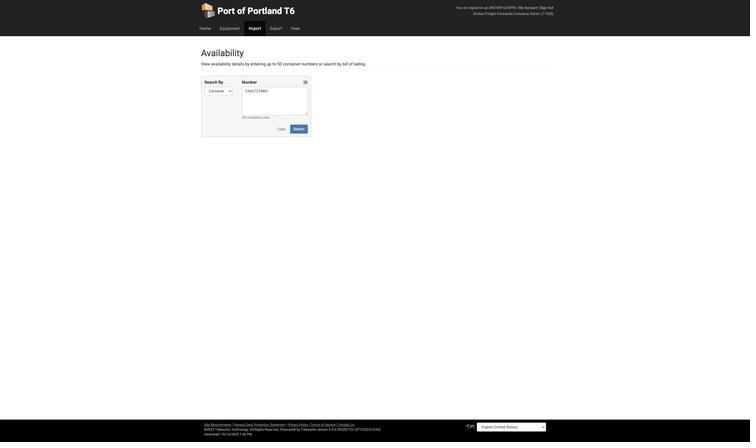 Task type: locate. For each thing, give the bounding box(es) containing it.
requirements
[[211, 423, 231, 427]]

1 horizontal spatial by
[[297, 428, 300, 432]]

technology.
[[231, 428, 249, 432]]

by
[[219, 80, 223, 85]]

site
[[204, 423, 210, 427]]

1 horizontal spatial search
[[294, 127, 305, 131]]

clear
[[278, 127, 286, 131]]

my
[[519, 6, 524, 10]]

general
[[234, 423, 245, 427]]

import button
[[244, 21, 266, 36]]

as
[[484, 6, 488, 10]]

0 vertical spatial search
[[205, 80, 218, 85]]

2 horizontal spatial by
[[338, 62, 342, 66]]

of up version
[[321, 423, 324, 427]]

portland
[[248, 6, 282, 16]]

contact us link
[[338, 423, 355, 427]]

t6
[[284, 6, 295, 16]]

privacy policy link
[[288, 423, 309, 427]]

of right bill
[[349, 62, 353, 66]]

50
[[277, 62, 282, 66], [242, 116, 246, 120]]

number
[[242, 80, 257, 85]]

terms
[[311, 423, 320, 427]]

all
[[250, 428, 254, 432]]

reserved.
[[265, 428, 280, 432]]

data
[[246, 423, 253, 427]]

of
[[237, 6, 246, 16], [349, 62, 353, 66], [321, 423, 324, 427]]

containers
[[247, 116, 262, 120]]

of right the port
[[237, 6, 246, 16]]

company
[[514, 12, 529, 16]]

entering
[[251, 62, 266, 66]]

chapin
[[504, 6, 516, 10]]

10/13/2023
[[221, 432, 239, 436]]

search right clear button
[[294, 127, 305, 131]]

1:38
[[240, 432, 246, 436]]

50 right to
[[277, 62, 282, 66]]

1 vertical spatial 50
[[242, 116, 246, 120]]

forwarder
[[498, 12, 514, 16]]

1 horizontal spatial of
[[321, 423, 324, 427]]

sign out link
[[541, 6, 554, 10]]

admin
[[530, 12, 541, 16]]

search inside button
[[294, 127, 305, 131]]

0 horizontal spatial of
[[237, 6, 246, 16]]

protection
[[254, 423, 269, 427]]

lading.
[[354, 62, 367, 66]]

0 horizontal spatial search
[[205, 80, 218, 85]]

1 vertical spatial search
[[294, 127, 305, 131]]

by left bill
[[338, 62, 342, 66]]

0 vertical spatial of
[[237, 6, 246, 16]]

us
[[351, 423, 355, 427]]

by
[[245, 62, 250, 66], [338, 62, 342, 66], [297, 428, 300, 432]]

tideworks
[[301, 428, 317, 432]]

fees
[[291, 26, 300, 31]]

signed
[[469, 6, 480, 10]]

search left by
[[205, 80, 218, 85]]

view
[[201, 62, 210, 66]]

by right details
[[245, 62, 250, 66]]

by down privacy policy link
[[297, 428, 300, 432]]

forecast®
[[280, 428, 296, 432]]

|
[[517, 6, 518, 10], [539, 6, 540, 10], [232, 423, 233, 427], [286, 423, 287, 427], [309, 423, 310, 427], [337, 423, 338, 427]]

general data protection statement link
[[234, 423, 285, 427]]

2 vertical spatial of
[[321, 423, 324, 427]]

0 vertical spatial 50
[[277, 62, 282, 66]]

availability
[[201, 48, 244, 58]]

equipment
[[220, 26, 240, 31]]

contact
[[338, 423, 350, 427]]

pm
[[247, 432, 252, 436]]

details
[[232, 62, 244, 66]]

(11508)
[[542, 12, 554, 16]]

| up the tideworks
[[309, 423, 310, 427]]

you are signed in as archer chapin | my account | sign out broker/freight forwarder company admin (11508)
[[457, 6, 554, 16]]

50 left 'containers'
[[242, 116, 246, 120]]

clear button
[[275, 125, 289, 134]]

search for search
[[294, 127, 305, 131]]

of inside site requirements | general data protection statement | privacy policy | terms of service | contact us ©2023 tideworks technology. all rights reserved. forecast® by tideworks version 9.5.0.202307122 (07122023-2235) generated: 10/13/2023 1:38 pm
[[321, 423, 324, 427]]

up
[[267, 62, 272, 66]]

search
[[205, 80, 218, 85], [294, 127, 305, 131]]

terms of service link
[[311, 423, 336, 427]]

statement
[[270, 423, 285, 427]]

out
[[548, 6, 554, 10]]

| up 9.5.0.202307122
[[337, 423, 338, 427]]

1 vertical spatial of
[[349, 62, 353, 66]]



Task type: vqa. For each thing, say whether or not it's contained in the screenshot.
"Portland"
yes



Task type: describe. For each thing, give the bounding box(es) containing it.
sign
[[541, 6, 548, 10]]

0 horizontal spatial 50
[[242, 116, 246, 120]]

rights
[[255, 428, 264, 432]]

are
[[463, 6, 468, 10]]

archer
[[489, 6, 503, 10]]

import
[[249, 26, 261, 31]]

in
[[481, 6, 484, 10]]

show list image
[[304, 80, 308, 85]]

bill
[[343, 62, 348, 66]]

| left general
[[232, 423, 233, 427]]

max
[[263, 116, 270, 120]]

port of portland t6 link
[[201, 0, 295, 21]]

50 containers max
[[242, 116, 270, 120]]

by inside site requirements | general data protection statement | privacy policy | terms of service | contact us ©2023 tideworks technology. all rights reserved. forecast® by tideworks version 9.5.0.202307122 (07122023-2235) generated: 10/13/2023 1:38 pm
[[297, 428, 300, 432]]

version
[[317, 428, 328, 432]]

search for search by
[[205, 80, 218, 85]]

(07122023-
[[355, 428, 372, 432]]

| left sign
[[539, 6, 540, 10]]

0 horizontal spatial by
[[245, 62, 250, 66]]

equipment button
[[216, 21, 244, 36]]

export button
[[266, 21, 287, 36]]

port of portland t6
[[218, 6, 295, 16]]

©2023 tideworks
[[204, 428, 231, 432]]

2 horizontal spatial of
[[349, 62, 353, 66]]

home
[[200, 26, 211, 31]]

container
[[283, 62, 301, 66]]

view availability details by entering up to 50 container numbers or search by bill of lading.
[[201, 62, 367, 66]]

my account link
[[519, 6, 538, 10]]

or
[[319, 62, 323, 66]]

port
[[218, 6, 235, 16]]

site requirements | general data protection statement | privacy policy | terms of service | contact us ©2023 tideworks technology. all rights reserved. forecast® by tideworks version 9.5.0.202307122 (07122023-2235) generated: 10/13/2023 1:38 pm
[[204, 423, 381, 436]]

availability
[[211, 62, 231, 66]]

privacy
[[288, 423, 299, 427]]

search
[[324, 62, 336, 66]]

to
[[273, 62, 276, 66]]

search by
[[205, 80, 223, 85]]

you
[[457, 6, 463, 10]]

site requirements link
[[204, 423, 231, 427]]

home button
[[195, 21, 216, 36]]

service
[[325, 423, 336, 427]]

| up forecast® on the left bottom of the page
[[286, 423, 287, 427]]

search button
[[290, 125, 308, 134]]

Number text field
[[242, 87, 308, 115]]

2235)
[[372, 428, 381, 432]]

1 horizontal spatial 50
[[277, 62, 282, 66]]

account
[[525, 6, 538, 10]]

generated:
[[204, 432, 220, 436]]

broker/freight
[[474, 12, 497, 16]]

numbers
[[302, 62, 318, 66]]

| left my
[[517, 6, 518, 10]]

export
[[270, 26, 282, 31]]

policy
[[300, 423, 309, 427]]

9.5.0.202307122
[[329, 428, 354, 432]]

fees button
[[287, 21, 305, 36]]



